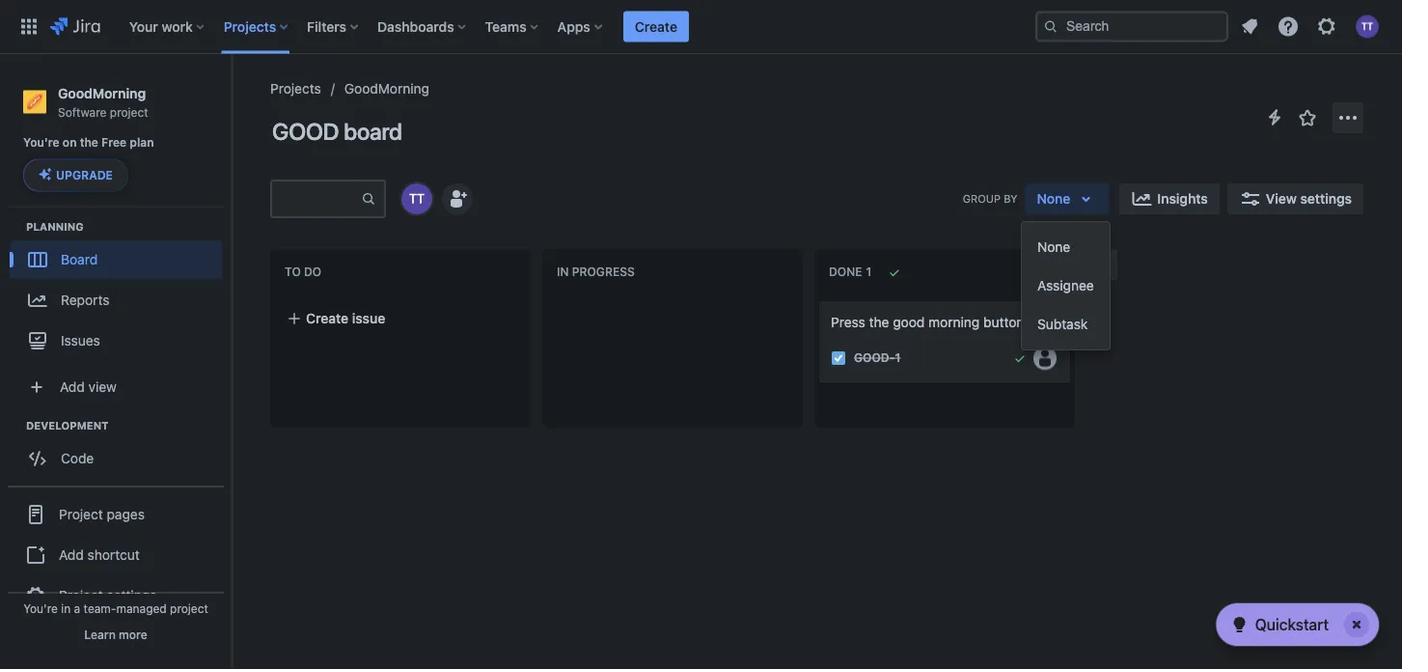 Task type: describe. For each thing, give the bounding box(es) containing it.
Search field
[[1036, 11, 1229, 42]]

good
[[893, 314, 925, 330]]

1
[[895, 351, 901, 365]]

in
[[557, 265, 569, 279]]

to do
[[285, 265, 322, 279]]

pages
[[107, 506, 145, 522]]

your
[[129, 18, 158, 34]]

learn more
[[84, 628, 147, 641]]

good board
[[272, 118, 402, 145]]

issues
[[61, 332, 100, 348]]

reports link
[[10, 278, 222, 321]]

you're for you're on the free plan
[[23, 136, 60, 149]]

project pages link
[[8, 493, 224, 535]]

project for project settings
[[59, 587, 103, 603]]

teams button
[[479, 11, 546, 42]]

group containing project pages
[[8, 485, 224, 622]]

assignee
[[1038, 278, 1095, 293]]

press the good morning button
[[831, 314, 1025, 330]]

you're on the free plan
[[23, 136, 154, 149]]

morning
[[929, 314, 980, 330]]

done image
[[1013, 350, 1028, 366]]

free
[[101, 136, 127, 149]]

primary element
[[12, 0, 1036, 54]]

teams
[[485, 18, 527, 34]]

development group
[[10, 417, 231, 483]]

development
[[26, 419, 109, 431]]

view
[[1266, 191, 1297, 207]]

progress
[[572, 265, 635, 279]]

dashboards
[[378, 18, 454, 34]]

settings for project settings
[[107, 587, 157, 603]]

work
[[162, 18, 193, 34]]

planning group
[[10, 219, 231, 365]]

0 vertical spatial the
[[80, 136, 98, 149]]

subtask
[[1038, 316, 1088, 332]]

create for create
[[635, 18, 678, 34]]

none for none button
[[1038, 239, 1071, 255]]

add view
[[60, 378, 117, 394]]

insights image
[[1131, 187, 1154, 210]]

learn
[[84, 628, 116, 641]]

projects for projects "link"
[[270, 81, 321, 97]]

create button
[[623, 11, 689, 42]]

none button
[[1026, 183, 1110, 214]]

code link
[[10, 439, 222, 477]]

add view button
[[12, 367, 220, 406]]

dashboards button
[[372, 11, 474, 42]]

in
[[61, 601, 71, 615]]

good-1
[[854, 351, 901, 365]]

terry turtle image
[[402, 183, 433, 214]]

apps button
[[552, 11, 610, 42]]

group
[[963, 192, 1001, 205]]

sidebar navigation image
[[210, 77, 253, 116]]

view settings
[[1266, 191, 1353, 207]]

on
[[63, 136, 77, 149]]

check image
[[1229, 613, 1252, 636]]

1 vertical spatial the
[[869, 314, 890, 330]]

quickstart
[[1256, 615, 1329, 634]]

insights
[[1158, 191, 1208, 207]]

upgrade
[[56, 168, 113, 182]]

projects for projects popup button
[[224, 18, 276, 34]]

issue
[[352, 310, 385, 326]]

filters
[[307, 18, 347, 34]]

board link
[[10, 240, 222, 278]]

banner containing your work
[[0, 0, 1403, 54]]

group by
[[963, 192, 1018, 205]]

good-1 link
[[854, 350, 901, 366]]

automations menu button icon image
[[1264, 106, 1287, 129]]

development image
[[3, 414, 26, 437]]

you're for you're in a team-managed project
[[23, 601, 58, 615]]

project pages
[[59, 506, 145, 522]]

search image
[[1044, 19, 1059, 34]]

more image
[[1337, 106, 1360, 129]]

project inside "goodmorning software project"
[[110, 105, 148, 119]]

goodmorning software project
[[58, 85, 148, 119]]

project for project pages
[[59, 506, 103, 522]]

board
[[61, 251, 98, 267]]

add people image
[[446, 187, 469, 210]]



Task type: vqa. For each thing, say whether or not it's contained in the screenshot.
settings to the bottom
yes



Task type: locate. For each thing, give the bounding box(es) containing it.
1 vertical spatial settings
[[107, 587, 157, 603]]

create issue
[[306, 310, 385, 326]]

0 vertical spatial add
[[60, 378, 85, 394]]

project settings
[[59, 587, 157, 603]]

0 horizontal spatial create
[[306, 310, 349, 326]]

none inside dropdown button
[[1037, 191, 1071, 207]]

0 vertical spatial group
[[1022, 222, 1110, 349]]

notifications image
[[1239, 15, 1262, 38]]

0 vertical spatial project
[[110, 105, 148, 119]]

projects button
[[218, 11, 296, 42]]

1 vertical spatial group
[[8, 485, 224, 622]]

0 horizontal spatial the
[[80, 136, 98, 149]]

add shortcut button
[[8, 535, 224, 574]]

goodmorning for goodmorning software project
[[58, 85, 146, 101]]

subtask button
[[1022, 305, 1110, 344]]

1 vertical spatial you're
[[23, 601, 58, 615]]

0 horizontal spatial group
[[8, 485, 224, 622]]

group containing none
[[1022, 222, 1110, 349]]

unassigned image
[[1034, 346, 1057, 370]]

board
[[344, 118, 402, 145]]

you're left in
[[23, 601, 58, 615]]

create column image
[[1091, 253, 1114, 276]]

upgrade button
[[24, 160, 127, 191]]

done
[[829, 265, 863, 279]]

project
[[110, 105, 148, 119], [170, 601, 208, 615]]

by
[[1004, 192, 1018, 205]]

planning
[[26, 220, 84, 233]]

done element
[[829, 265, 876, 279]]

press
[[831, 314, 866, 330]]

button
[[984, 314, 1025, 330]]

insights button
[[1119, 183, 1220, 214]]

you're in a team-managed project
[[23, 601, 208, 615]]

the right on at the top left of page
[[80, 136, 98, 149]]

1 vertical spatial add
[[59, 546, 84, 562]]

1 horizontal spatial goodmorning
[[344, 81, 430, 97]]

your work
[[129, 18, 193, 34]]

learn more button
[[84, 627, 147, 642]]

1 vertical spatial projects
[[270, 81, 321, 97]]

0 vertical spatial create
[[635, 18, 678, 34]]

issues link
[[10, 321, 222, 359]]

the
[[80, 136, 98, 149], [869, 314, 890, 330]]

in progress
[[557, 265, 635, 279]]

add inside popup button
[[60, 378, 85, 394]]

plan
[[130, 136, 154, 149]]

settings inside group
[[107, 587, 157, 603]]

1 vertical spatial create
[[306, 310, 349, 326]]

software
[[58, 105, 107, 119]]

0 horizontal spatial settings
[[107, 587, 157, 603]]

2 you're from the top
[[23, 601, 58, 615]]

1 vertical spatial none
[[1038, 239, 1071, 255]]

Search this board text field
[[272, 182, 361, 216]]

0 horizontal spatial goodmorning
[[58, 85, 146, 101]]

none up assignee
[[1038, 239, 1071, 255]]

group
[[1022, 222, 1110, 349], [8, 485, 224, 622]]

add for add shortcut
[[59, 546, 84, 562]]

view settings button
[[1228, 183, 1364, 214]]

1 horizontal spatial the
[[869, 314, 890, 330]]

create for create issue
[[306, 310, 349, 326]]

banner
[[0, 0, 1403, 54]]

add shortcut
[[59, 546, 140, 562]]

goodmorning inside "goodmorning software project"
[[58, 85, 146, 101]]

1 vertical spatial project
[[170, 601, 208, 615]]

jira image
[[50, 15, 100, 38], [50, 15, 100, 38]]

add left shortcut
[[59, 546, 84, 562]]

settings for view settings
[[1301, 191, 1353, 207]]

goodmorning up board
[[344, 81, 430, 97]]

1 project from the top
[[59, 506, 103, 522]]

apps
[[558, 18, 591, 34]]

create issue button
[[275, 301, 526, 336]]

you're left on at the top left of page
[[23, 136, 60, 149]]

your profile and settings image
[[1356, 15, 1380, 38]]

1 horizontal spatial group
[[1022, 222, 1110, 349]]

1 horizontal spatial project
[[170, 601, 208, 615]]

filters button
[[301, 11, 366, 42]]

1 horizontal spatial create
[[635, 18, 678, 34]]

your work button
[[123, 11, 212, 42]]

reports
[[61, 291, 110, 307]]

add inside button
[[59, 546, 84, 562]]

none
[[1037, 191, 1071, 207], [1038, 239, 1071, 255]]

projects up good
[[270, 81, 321, 97]]

shortcut
[[87, 546, 140, 562]]

star good board image
[[1297, 106, 1320, 129]]

planning image
[[3, 215, 26, 238]]

create
[[635, 18, 678, 34], [306, 310, 349, 326]]

add for add view
[[60, 378, 85, 394]]

dismiss quickstart image
[[1342, 609, 1373, 640]]

0 vertical spatial you're
[[23, 136, 60, 149]]

create issue image
[[808, 288, 831, 311]]

the left good on the right of the page
[[869, 314, 890, 330]]

assignee button
[[1022, 266, 1110, 305]]

projects
[[224, 18, 276, 34], [270, 81, 321, 97]]

goodmorning up software
[[58, 85, 146, 101]]

to
[[285, 265, 301, 279]]

add
[[60, 378, 85, 394], [59, 546, 84, 562]]

goodmorning link
[[344, 77, 430, 100]]

view
[[88, 378, 117, 394]]

managed
[[116, 601, 167, 615]]

code
[[61, 450, 94, 466]]

goodmorning for goodmorning
[[344, 81, 430, 97]]

none button
[[1022, 228, 1110, 266]]

do
[[304, 265, 322, 279]]

project up the plan
[[110, 105, 148, 119]]

0 vertical spatial project
[[59, 506, 103, 522]]

project settings link
[[8, 574, 224, 616]]

2 project from the top
[[59, 587, 103, 603]]

done image
[[1013, 350, 1028, 366]]

none right by at the right of page
[[1037, 191, 1071, 207]]

1 horizontal spatial settings
[[1301, 191, 1353, 207]]

good-
[[854, 351, 895, 365]]

settings image
[[1316, 15, 1339, 38]]

0 vertical spatial settings
[[1301, 191, 1353, 207]]

create inside primary element
[[635, 18, 678, 34]]

create right apps popup button
[[635, 18, 678, 34]]

quickstart button
[[1217, 603, 1380, 646]]

good
[[272, 118, 339, 145]]

appswitcher icon image
[[17, 15, 41, 38]]

you're
[[23, 136, 60, 149], [23, 601, 58, 615]]

none for none dropdown button
[[1037, 191, 1071, 207]]

add left view
[[60, 378, 85, 394]]

project
[[59, 506, 103, 522], [59, 587, 103, 603]]

1 vertical spatial project
[[59, 587, 103, 603]]

1 you're from the top
[[23, 136, 60, 149]]

create left "issue"
[[306, 310, 349, 326]]

a
[[74, 601, 80, 615]]

goodmorning
[[344, 81, 430, 97], [58, 85, 146, 101]]

0 vertical spatial projects
[[224, 18, 276, 34]]

project right managed
[[170, 601, 208, 615]]

task image
[[831, 350, 847, 366]]

more
[[119, 628, 147, 641]]

projects inside projects popup button
[[224, 18, 276, 34]]

0 horizontal spatial project
[[110, 105, 148, 119]]

0 vertical spatial none
[[1037, 191, 1071, 207]]

projects up sidebar navigation "icon"
[[224, 18, 276, 34]]

team-
[[84, 601, 116, 615]]

settings inside button
[[1301, 191, 1353, 207]]

projects link
[[270, 77, 321, 100]]

none inside button
[[1038, 239, 1071, 255]]

help image
[[1277, 15, 1300, 38]]



